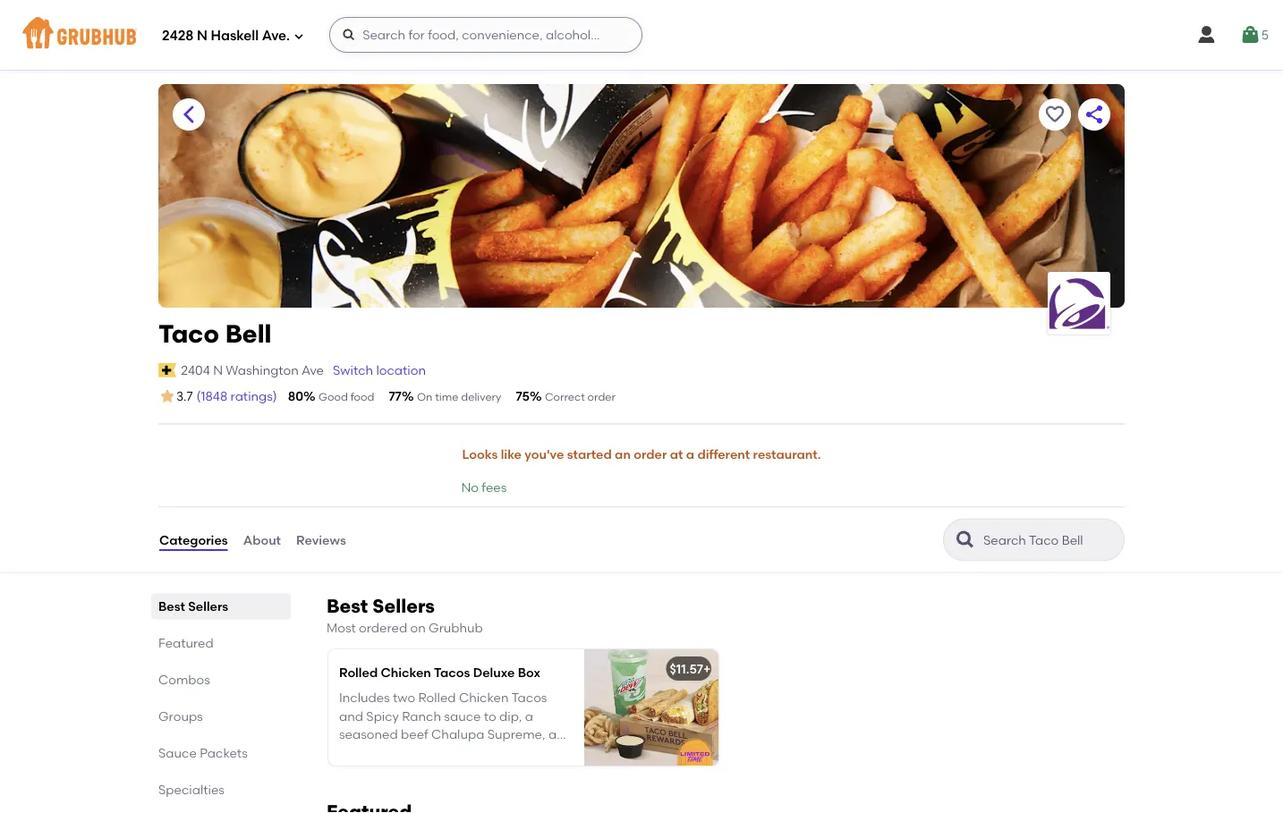 Task type: locate. For each thing, give the bounding box(es) containing it.
includes
[[339, 690, 390, 706]]

n right 2404
[[213, 363, 223, 378]]

0 vertical spatial and
[[339, 709, 363, 724]]

0 horizontal spatial n
[[197, 28, 208, 44]]

Search Taco Bell search field
[[982, 532, 1118, 549]]

and
[[339, 709, 363, 724], [381, 763, 406, 778]]

rolled up "includes" at the left of the page
[[339, 665, 378, 680]]

order right correct
[[587, 391, 616, 404]]

sellers inside the best sellers most ordered on grubhub
[[373, 595, 435, 617]]

and down the '5-'
[[381, 763, 406, 778]]

1 horizontal spatial best
[[327, 595, 368, 617]]

chicken up to
[[459, 690, 509, 706]]

save this restaurant button
[[1039, 98, 1071, 131]]

no
[[461, 479, 479, 495]]

best up featured
[[158, 599, 185, 614]]

ratings)
[[230, 389, 277, 404]]

1 vertical spatial tacos
[[511, 690, 547, 706]]

rolled chicken tacos deluxe box
[[339, 665, 540, 680]]

on time delivery
[[417, 391, 501, 404]]

includes two rolled chicken tacos and spicy ranch sauce to dip, a seasoned beef chalupa supreme, a beefy 5-layer burrito, cinnamon twists, and a medium fountain drink.
[[339, 690, 560, 778]]

0 vertical spatial tacos
[[434, 665, 470, 680]]

best inside the best sellers most ordered on grubhub
[[327, 595, 368, 617]]

sellers up on
[[373, 595, 435, 617]]

dip,
[[499, 709, 522, 724]]

chalupa
[[431, 727, 484, 742]]

taco bell
[[158, 319, 272, 349]]

featured
[[158, 636, 214, 651]]

sellers up featured tab
[[188, 599, 228, 614]]

$11.57 +
[[670, 662, 711, 677]]

svg image
[[1196, 24, 1217, 46], [1240, 24, 1261, 46], [342, 28, 356, 42], [294, 31, 304, 42]]

location
[[376, 363, 426, 378]]

1 horizontal spatial and
[[381, 763, 406, 778]]

tacos down box
[[511, 690, 547, 706]]

box
[[518, 665, 540, 680]]

best up most
[[327, 595, 368, 617]]

1 horizontal spatial n
[[213, 363, 223, 378]]

good
[[319, 391, 348, 404]]

rolled up ranch
[[418, 690, 456, 706]]

a right dip,
[[525, 709, 533, 724]]

sellers inside best sellers tab
[[188, 599, 228, 614]]

sauce packets tab
[[158, 744, 284, 763]]

order left at
[[634, 447, 667, 462]]

1 vertical spatial rolled
[[418, 690, 456, 706]]

like
[[501, 447, 522, 462]]

1 vertical spatial chicken
[[459, 690, 509, 706]]

reviews
[[296, 532, 346, 548]]

(1848 ratings)
[[196, 389, 277, 404]]

on
[[417, 391, 433, 404]]

0 vertical spatial n
[[197, 28, 208, 44]]

sellers
[[373, 595, 435, 617], [188, 599, 228, 614]]

chicken up two
[[381, 665, 431, 680]]

sauce
[[158, 746, 197, 761]]

1 vertical spatial n
[[213, 363, 223, 378]]

+
[[703, 662, 711, 677]]

0 horizontal spatial best
[[158, 599, 185, 614]]

1 horizontal spatial order
[[634, 447, 667, 462]]

Search for food, convenience, alcohol... search field
[[329, 17, 643, 53]]

2428 n haskell ave.
[[162, 28, 290, 44]]

rolled
[[339, 665, 378, 680], [418, 690, 456, 706]]

1 vertical spatial and
[[381, 763, 406, 778]]

n inside button
[[213, 363, 223, 378]]

an
[[615, 447, 631, 462]]

reviews button
[[295, 508, 347, 572]]

0 vertical spatial order
[[587, 391, 616, 404]]

n
[[197, 28, 208, 44], [213, 363, 223, 378]]

beefy
[[339, 745, 373, 760]]

caret left icon image
[[178, 104, 200, 125]]

chicken
[[381, 665, 431, 680], [459, 690, 509, 706]]

combos tab
[[158, 671, 284, 689]]

n inside navigation
[[197, 28, 208, 44]]

rolled inside includes two rolled chicken tacos and spicy ranch sauce to dip, a seasoned beef chalupa supreme, a beefy 5-layer burrito, cinnamon twists, and a medium fountain drink.
[[418, 690, 456, 706]]

fees
[[482, 479, 507, 495]]

1 horizontal spatial chicken
[[459, 690, 509, 706]]

started
[[567, 447, 612, 462]]

to
[[484, 709, 496, 724]]

about button
[[242, 508, 282, 572]]

spicy
[[366, 709, 399, 724]]

correct order
[[545, 391, 616, 404]]

tacos
[[434, 665, 470, 680], [511, 690, 547, 706]]

a
[[686, 447, 694, 462], [525, 709, 533, 724], [548, 727, 557, 742], [409, 763, 417, 778]]

taco
[[158, 319, 219, 349]]

(1848
[[196, 389, 227, 404]]

sellers for best sellers
[[188, 599, 228, 614]]

ordered
[[359, 620, 407, 635]]

best
[[327, 595, 368, 617], [158, 599, 185, 614]]

best for best sellers
[[158, 599, 185, 614]]

n for 2404
[[213, 363, 223, 378]]

a right at
[[686, 447, 694, 462]]

n right 2428 on the left of page
[[197, 28, 208, 44]]

0 horizontal spatial tacos
[[434, 665, 470, 680]]

tacos left "deluxe"
[[434, 665, 470, 680]]

switch location button
[[332, 360, 427, 380]]

1 horizontal spatial sellers
[[373, 595, 435, 617]]

3.7
[[176, 389, 193, 404]]

0 vertical spatial chicken
[[381, 665, 431, 680]]

drink.
[[527, 763, 560, 778]]

order
[[587, 391, 616, 404], [634, 447, 667, 462]]

save this restaurant image
[[1044, 104, 1066, 125]]

0 horizontal spatial sellers
[[188, 599, 228, 614]]

and down "includes" at the left of the page
[[339, 709, 363, 724]]

most
[[327, 620, 356, 635]]

0 vertical spatial rolled
[[339, 665, 378, 680]]

1 vertical spatial order
[[634, 447, 667, 462]]

about
[[243, 532, 281, 548]]

groups
[[158, 709, 203, 724]]

combos
[[158, 672, 210, 688]]

sellers for best sellers most ordered on grubhub
[[373, 595, 435, 617]]

80
[[288, 389, 303, 404]]

best inside tab
[[158, 599, 185, 614]]

a right supreme,
[[548, 727, 557, 742]]

seasoned
[[339, 727, 398, 742]]

1 horizontal spatial tacos
[[511, 690, 547, 706]]

0 horizontal spatial chicken
[[381, 665, 431, 680]]

categories button
[[158, 508, 229, 572]]

2404 n washington ave button
[[180, 360, 325, 380]]

search icon image
[[955, 529, 976, 551]]

best sellers most ordered on grubhub
[[327, 595, 483, 635]]

0 horizontal spatial order
[[587, 391, 616, 404]]

burrito,
[[425, 745, 469, 760]]

1 horizontal spatial rolled
[[418, 690, 456, 706]]



Task type: describe. For each thing, give the bounding box(es) containing it.
looks
[[462, 447, 498, 462]]

specialties
[[158, 783, 225, 798]]

ranch
[[402, 709, 441, 724]]

a down layer
[[409, 763, 417, 778]]

0 horizontal spatial and
[[339, 709, 363, 724]]

grubhub
[[429, 620, 483, 635]]

subscription pass image
[[158, 363, 176, 377]]

specialties tab
[[158, 781, 284, 800]]

no fees
[[461, 479, 507, 495]]

2404 n washington ave
[[181, 363, 324, 378]]

at
[[670, 447, 683, 462]]

n for 2428
[[197, 28, 208, 44]]

packets
[[200, 746, 248, 761]]

cinnamon
[[472, 745, 536, 760]]

5
[[1261, 27, 1269, 42]]

chicken inside includes two rolled chicken tacos and spicy ranch sauce to dip, a seasoned beef chalupa supreme, a beefy 5-layer burrito, cinnamon twists, and a medium fountain drink.
[[459, 690, 509, 706]]

looks like you've started an order at a different restaurant. button
[[461, 435, 822, 474]]

best sellers tab
[[158, 597, 284, 616]]

good food
[[319, 391, 374, 404]]

ave
[[302, 363, 324, 378]]

restaurant.
[[753, 447, 821, 462]]

categories
[[159, 532, 228, 548]]

svg image inside 5 button
[[1240, 24, 1261, 46]]

taco bell logo image
[[1048, 277, 1110, 330]]

star icon image
[[158, 388, 176, 405]]

5-
[[376, 745, 389, 760]]

on
[[410, 620, 426, 635]]

supreme,
[[487, 727, 545, 742]]

switch location
[[333, 363, 426, 378]]

groups tab
[[158, 707, 284, 726]]

featured tab
[[158, 634, 284, 653]]

haskell
[[211, 28, 259, 44]]

order inside button
[[634, 447, 667, 462]]

77
[[389, 389, 402, 404]]

share icon image
[[1084, 104, 1105, 125]]

main navigation navigation
[[0, 0, 1283, 70]]

medium
[[420, 763, 470, 778]]

twists,
[[339, 763, 378, 778]]

5 button
[[1240, 19, 1269, 51]]

washington
[[226, 363, 299, 378]]

tacos inside includes two rolled chicken tacos and spicy ranch sauce to dip, a seasoned beef chalupa supreme, a beefy 5-layer burrito, cinnamon twists, and a medium fountain drink.
[[511, 690, 547, 706]]

two
[[393, 690, 415, 706]]

deluxe
[[473, 665, 515, 680]]

0 horizontal spatial rolled
[[339, 665, 378, 680]]

looks like you've started an order at a different restaurant.
[[462, 447, 821, 462]]

you've
[[525, 447, 564, 462]]

sauce packets
[[158, 746, 248, 761]]

best sellers
[[158, 599, 228, 614]]

beef
[[401, 727, 428, 742]]

$11.57
[[670, 662, 703, 677]]

fountain
[[473, 763, 524, 778]]

bell
[[225, 319, 272, 349]]

layer
[[389, 745, 422, 760]]

2404
[[181, 363, 210, 378]]

a inside button
[[686, 447, 694, 462]]

ave.
[[262, 28, 290, 44]]

different
[[697, 447, 750, 462]]

best for best sellers most ordered on grubhub
[[327, 595, 368, 617]]

food
[[350, 391, 374, 404]]

switch
[[333, 363, 373, 378]]

rolled chicken tacos deluxe box image
[[584, 649, 718, 766]]

2428
[[162, 28, 194, 44]]

sauce
[[444, 709, 481, 724]]

time
[[435, 391, 459, 404]]

75
[[516, 389, 530, 404]]

correct
[[545, 391, 585, 404]]

delivery
[[461, 391, 501, 404]]



Task type: vqa. For each thing, say whether or not it's contained in the screenshot.
'Best' associated with Best Sellers
yes



